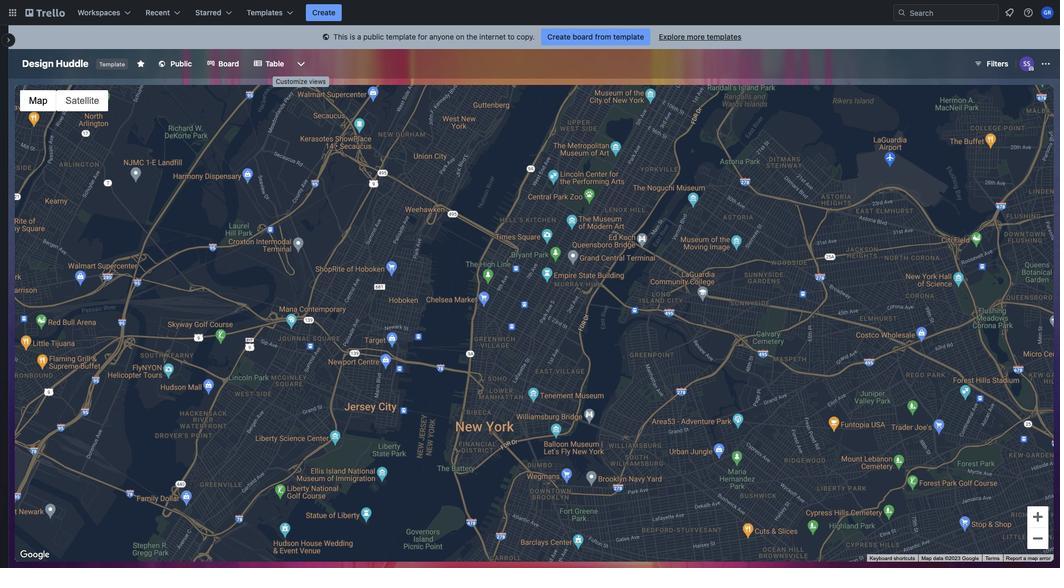 Task type: locate. For each thing, give the bounding box(es) containing it.
report a map error link
[[1006, 556, 1051, 561]]

1 horizontal spatial create
[[548, 32, 571, 41]]

filters
[[987, 59, 1009, 68]]

map inside popup button
[[29, 96, 47, 106]]

keyboard shortcuts button
[[870, 555, 916, 563]]

create board from template
[[548, 32, 644, 41]]

create left board
[[548, 32, 571, 41]]

greg robinson (gregrobinson96) image
[[1042, 6, 1054, 19]]

starred
[[195, 8, 221, 17]]

to
[[508, 32, 515, 41]]

explore more templates link
[[653, 28, 748, 45]]

keyboard
[[870, 556, 893, 561]]

table
[[266, 59, 284, 68]]

board
[[573, 32, 593, 41]]

google
[[962, 556, 979, 561]]

menu bar
[[20, 90, 108, 111]]

the
[[467, 32, 478, 41]]

more
[[687, 32, 705, 41]]

templates
[[247, 8, 283, 17]]

0 horizontal spatial a
[[357, 32, 361, 41]]

create inside button
[[312, 8, 336, 17]]

customize
[[276, 78, 307, 85]]

Search field
[[907, 5, 999, 21]]

0 vertical spatial a
[[357, 32, 361, 41]]

a right is
[[357, 32, 361, 41]]

star or unstar board image
[[137, 60, 145, 68]]

customize views
[[276, 78, 326, 85]]

map region
[[0, 17, 1061, 568]]

map left data
[[922, 556, 932, 561]]

a left map
[[1024, 556, 1027, 561]]

0 horizontal spatial template
[[386, 32, 416, 41]]

templates button
[[240, 4, 300, 21]]

map down design at the top left of page
[[29, 96, 47, 106]]

1 horizontal spatial map
[[922, 556, 932, 561]]

customize views tooltip
[[273, 77, 329, 87]]

1 vertical spatial map
[[922, 556, 932, 561]]

a
[[357, 32, 361, 41], [1024, 556, 1027, 561]]

create up sm image
[[312, 8, 336, 17]]

anyone
[[430, 32, 454, 41]]

design
[[22, 58, 54, 69]]

terms link
[[986, 556, 1000, 561]]

template
[[386, 32, 416, 41], [613, 32, 644, 41]]

map
[[1028, 556, 1038, 561]]

map
[[29, 96, 47, 106], [922, 556, 932, 561]]

1 vertical spatial create
[[548, 32, 571, 41]]

report
[[1006, 556, 1022, 561]]

0 horizontal spatial map
[[29, 96, 47, 106]]

copy.
[[517, 32, 535, 41]]

board
[[218, 59, 239, 68]]

design huddle
[[22, 58, 89, 69]]

0 vertical spatial map
[[29, 96, 47, 106]]

template left the 'for'
[[386, 32, 416, 41]]

create button
[[306, 4, 342, 21]]

map for map data ©2023 google
[[922, 556, 932, 561]]

satellite button
[[56, 90, 108, 111]]

from
[[595, 32, 612, 41]]

template right from
[[613, 32, 644, 41]]

create
[[312, 8, 336, 17], [548, 32, 571, 41]]

0 horizontal spatial create
[[312, 8, 336, 17]]

this member is an admin of this board. image
[[1029, 66, 1034, 71]]

terms
[[986, 556, 1000, 561]]

0 notifications image
[[1004, 6, 1016, 19]]

1 horizontal spatial template
[[613, 32, 644, 41]]

internet
[[480, 32, 506, 41]]

on
[[456, 32, 465, 41]]

0 vertical spatial create
[[312, 8, 336, 17]]

public
[[171, 59, 192, 68]]

public button
[[152, 55, 198, 72]]

is
[[350, 32, 355, 41]]

1 vertical spatial a
[[1024, 556, 1027, 561]]



Task type: vqa. For each thing, say whether or not it's contained in the screenshot.
Vijay
no



Task type: describe. For each thing, give the bounding box(es) containing it.
create for create
[[312, 8, 336, 17]]

stu smith (stusmith18) image
[[1020, 56, 1035, 71]]

primary element
[[0, 0, 1061, 25]]

map data ©2023 google
[[922, 556, 979, 561]]

explore more templates
[[659, 32, 742, 41]]

Board name text field
[[17, 55, 94, 72]]

this
[[334, 32, 348, 41]]

menu bar containing map
[[20, 90, 108, 111]]

©2023
[[945, 556, 961, 561]]

board link
[[201, 55, 245, 72]]

for
[[418, 32, 428, 41]]

sm image
[[321, 32, 331, 43]]

keyboard shortcuts
[[870, 556, 916, 561]]

open information menu image
[[1024, 7, 1034, 18]]

recent button
[[139, 4, 187, 21]]

report a map error
[[1006, 556, 1051, 561]]

template
[[99, 61, 125, 68]]

recent
[[146, 8, 170, 17]]

satellite
[[65, 96, 99, 106]]

map for map
[[29, 96, 47, 106]]

1 horizontal spatial a
[[1024, 556, 1027, 561]]

back to home image
[[25, 4, 65, 21]]

shortcuts
[[894, 556, 916, 561]]

explore
[[659, 32, 685, 41]]

workspaces
[[78, 8, 120, 17]]

workspaces button
[[71, 4, 137, 21]]

data
[[934, 556, 944, 561]]

this is a public template for anyone on the internet to copy.
[[334, 32, 535, 41]]

1 template from the left
[[386, 32, 416, 41]]

filters button
[[971, 55, 1012, 72]]

templates
[[707, 32, 742, 41]]

views
[[309, 78, 326, 85]]

google image
[[17, 548, 52, 562]]

show menu image
[[1041, 59, 1052, 69]]

customize views image
[[296, 59, 306, 69]]

table link
[[248, 55, 291, 72]]

starred button
[[189, 4, 238, 21]]

public
[[363, 32, 384, 41]]

create for create board from template
[[548, 32, 571, 41]]

search image
[[898, 8, 907, 17]]

error
[[1040, 556, 1051, 561]]

2 template from the left
[[613, 32, 644, 41]]

create board from template link
[[541, 28, 651, 45]]

huddle
[[56, 58, 89, 69]]

map button
[[20, 90, 56, 111]]



